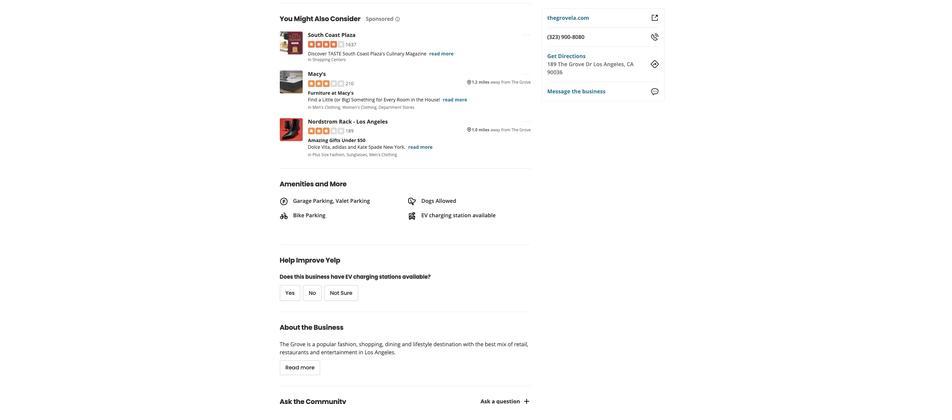 Task type: describe. For each thing, give the bounding box(es) containing it.
taste
[[328, 51, 342, 57]]

1637
[[346, 41, 357, 48]]

angeles
[[367, 118, 388, 126]]

for
[[376, 97, 383, 103]]

amazing gifts under $50 dolce vita, adidas and kate spade new york. read more in plus size fashion, sunglasses, men's clothing
[[308, 137, 433, 158]]

(323) 900-8080
[[548, 33, 585, 41]]

clothing
[[382, 152, 397, 158]]

1 clothing, from the left
[[325, 105, 342, 110]]

about the business
[[280, 323, 344, 333]]

16 info v2 image
[[395, 16, 401, 22]]

the inside the grove is a popular fashion, shopping, dining and lifestyle destination with the best mix of retail, restaurants and entertainment in los angeles.
[[476, 341, 484, 349]]

new
[[384, 144, 394, 151]]

at
[[332, 90, 337, 96]]

read more link for macy's
[[443, 97, 468, 103]]

grove inside the grove is a popular fashion, shopping, dining and lifestyle destination with the best mix of retail, restaurants and entertainment in los angeles.
[[291, 341, 306, 349]]

0 horizontal spatial 189
[[346, 128, 354, 134]]

message
[[548, 88, 571, 95]]

3 star rating image for nordstrom rack - los angeles
[[308, 128, 345, 135]]

york.
[[395, 144, 406, 151]]

kate
[[358, 144, 368, 151]]

in inside the grove is a popular fashion, shopping, dining and lifestyle destination with the best mix of retail, restaurants and entertainment in los angeles.
[[359, 349, 364, 357]]

is
[[307, 341, 311, 349]]

about
[[280, 323, 300, 333]]

-
[[354, 118, 355, 126]]

south coast plaza link
[[308, 31, 356, 39]]

and inside the amazing gifts under $50 dolce vita, adidas and kate spade new york. read more in plus size fashion, sunglasses, men's clothing
[[348, 144, 357, 151]]

more
[[330, 180, 347, 189]]

yes button
[[280, 286, 301, 302]]

this
[[294, 274, 305, 281]]

not sure
[[330, 290, 353, 298]]

0 horizontal spatial south
[[308, 31, 324, 39]]

group inside help improve yelp element
[[280, 286, 484, 302]]

900-
[[562, 33, 573, 41]]

read more link for nordstrom rack - los angeles
[[409, 144, 433, 151]]

sponsored
[[366, 15, 394, 23]]

los inside get directions 189 the grove dr los angeles, ca 90036
[[594, 61, 603, 68]]

discover taste south coast plaza's culinary magazine read more in shopping centers
[[308, 51, 454, 63]]

2 clothing, from the left
[[361, 105, 378, 110]]

under
[[342, 137, 357, 144]]

have
[[331, 274, 345, 281]]

210
[[346, 80, 354, 87]]

a inside furniture at macy's find a little (or big) something for every room in the house! read more in men's clothing, women's clothing, department stores
[[319, 97, 321, 103]]

shopping,
[[359, 341, 384, 349]]

sure
[[341, 290, 353, 298]]

angeles,
[[604, 61, 626, 68]]

you
[[280, 14, 293, 24]]

more inside furniture at macy's find a little (or big) something for every room in the house! read more in men's clothing, women's clothing, department stores
[[455, 97, 468, 103]]

and inside the amenities and more element
[[315, 180, 329, 189]]

read more button
[[280, 361, 321, 376]]

men's inside furniture at macy's find a little (or big) something for every room in the house! read more in men's clothing, women's clothing, department stores
[[313, 105, 324, 110]]

more inside read more button
[[301, 365, 315, 372]]

not
[[330, 290, 339, 298]]

business for the
[[583, 88, 606, 95]]

1.2 miles away from the grove
[[472, 80, 531, 85]]

nordstrom rack - los angeles image
[[280, 118, 303, 141]]

read inside furniture at macy's find a little (or big) something for every room in the house! read more in men's clothing, women's clothing, department stores
[[443, 97, 454, 103]]

adidas
[[332, 144, 347, 151]]

also
[[315, 14, 329, 24]]

big)
[[342, 97, 350, 103]]

90036
[[548, 69, 563, 76]]

1 vertical spatial parking
[[306, 212, 326, 220]]

south coast plaza image
[[280, 32, 303, 55]]

women's
[[343, 105, 360, 110]]

miles for nordstrom rack - los angeles
[[479, 127, 490, 133]]

read
[[286, 365, 299, 372]]

shopping
[[313, 57, 331, 63]]

stations
[[379, 274, 402, 281]]

yes
[[286, 290, 295, 298]]

plus
[[313, 152, 321, 158]]

amazing
[[308, 137, 328, 144]]

plaza
[[342, 31, 356, 39]]

24 ev charging v2 image
[[408, 212, 416, 220]]

16 marker v2 image for macy's
[[467, 80, 472, 85]]

in down find
[[308, 105, 312, 110]]

ev inside the amenities and more element
[[422, 212, 428, 220]]

read more
[[286, 365, 315, 372]]

24 bone v2 image
[[408, 198, 416, 206]]

16 marker v2 image for nordstrom rack - los angeles
[[467, 127, 472, 133]]

angeles.
[[375, 349, 396, 357]]

(or
[[335, 97, 341, 103]]

24 directions v2 image
[[651, 60, 659, 68]]

get directions 189 the grove dr los angeles, ca 90036
[[548, 53, 634, 76]]

macy's link
[[308, 70, 326, 78]]

macy's
[[338, 90, 354, 96]]

los inside the grove is a popular fashion, shopping, dining and lifestyle destination with the best mix of retail, restaurants and entertainment in los angeles.
[[365, 349, 374, 357]]

the up is
[[302, 323, 313, 333]]

lifestyle
[[413, 341, 433, 349]]

1.0
[[472, 127, 478, 133]]

dolce
[[308, 144, 321, 151]]

3 star rating image for macy's
[[308, 80, 345, 87]]

1.0 miles away from the grove
[[472, 127, 531, 133]]

valet
[[336, 198, 349, 205]]

fashion,
[[338, 341, 358, 349]]

get
[[548, 53, 557, 60]]

grove inside get directions 189 the grove dr los angeles, ca 90036
[[569, 61, 585, 68]]

allowed
[[436, 198, 457, 205]]

garage parking, valet parking
[[293, 198, 370, 205]]

more inside discover taste south coast plaza's culinary magazine read more in shopping centers
[[442, 51, 454, 57]]

bike parking
[[293, 212, 326, 220]]

entertainment
[[321, 349, 358, 357]]

dining
[[385, 341, 401, 349]]

amenities and more
[[280, 180, 347, 189]]

available
[[473, 212, 496, 220]]

1.2
[[472, 80, 478, 85]]

24 parking v2 image
[[280, 198, 288, 206]]

charging inside help improve yelp element
[[354, 274, 378, 281]]

24 more v2 image for macy's
[[523, 70, 531, 78]]

a inside the grove is a popular fashion, shopping, dining and lifestyle destination with the best mix of retail, restaurants and entertainment in los angeles.
[[312, 341, 315, 349]]

the inside button
[[572, 88, 581, 95]]

might
[[294, 14, 313, 24]]

24 more v2 image for nordstrom rack - los angeles
[[523, 118, 531, 126]]

the grove is a popular fashion, shopping, dining and lifestyle destination with the best mix of retail, restaurants and entertainment in los angeles.
[[280, 341, 529, 357]]

24 bicycle v2 image
[[280, 212, 288, 220]]



Task type: locate. For each thing, give the bounding box(es) containing it.
more
[[442, 51, 454, 57], [455, 97, 468, 103], [421, 144, 433, 151], [301, 365, 315, 372]]

more inside the amazing gifts under $50 dolce vita, adidas and kate spade new york. read more in plus size fashion, sunglasses, men's clothing
[[421, 144, 433, 151]]

0 vertical spatial los
[[594, 61, 603, 68]]

2 away from the top
[[491, 127, 501, 133]]

message the business button
[[548, 88, 606, 96]]

0 vertical spatial read more link
[[430, 51, 454, 57]]

in left shopping
[[308, 57, 312, 63]]

dogs
[[422, 198, 435, 205]]

read more link right magazine
[[430, 51, 454, 57]]

sunglasses,
[[347, 152, 369, 158]]

0 horizontal spatial business
[[306, 274, 330, 281]]

from right 1.0
[[502, 127, 511, 133]]

0 horizontal spatial read
[[409, 144, 419, 151]]

0 vertical spatial ev
[[422, 212, 428, 220]]

does
[[280, 274, 293, 281]]

3 star rating image down nordstrom
[[308, 128, 345, 135]]

24 phone v2 image
[[651, 33, 659, 41]]

1 vertical spatial 24 more v2 image
[[523, 118, 531, 126]]

the left house!
[[417, 97, 424, 103]]

help
[[280, 256, 295, 266]]

from for nordstrom rack - los angeles
[[502, 127, 511, 133]]

centers
[[332, 57, 346, 63]]

1 horizontal spatial a
[[319, 97, 321, 103]]

department
[[379, 105, 402, 110]]

1 vertical spatial charging
[[354, 274, 378, 281]]

1 vertical spatial los
[[357, 118, 366, 126]]

24 more v2 image up 1.2 miles away from the grove
[[523, 70, 531, 78]]

charging inside the amenities and more element
[[430, 212, 452, 220]]

1 16 marker v2 image from the top
[[467, 80, 472, 85]]

in left plus on the left of the page
[[308, 152, 312, 158]]

discover
[[308, 51, 327, 57]]

south down 1637
[[343, 51, 356, 57]]

0 vertical spatial parking
[[351, 198, 370, 205]]

0 vertical spatial miles
[[479, 80, 490, 85]]

2 24 more v2 image from the top
[[523, 118, 531, 126]]

away for macy's
[[491, 80, 501, 85]]

improve
[[296, 256, 325, 266]]

1 vertical spatial 16 marker v2 image
[[467, 127, 472, 133]]

1 vertical spatial coast
[[357, 51, 369, 57]]

1 horizontal spatial ev
[[422, 212, 428, 220]]

business down get directions 189 the grove dr los angeles, ca 90036
[[583, 88, 606, 95]]

0 vertical spatial away
[[491, 80, 501, 85]]

from right 1.2
[[502, 80, 511, 85]]

and
[[348, 144, 357, 151], [315, 180, 329, 189], [402, 341, 412, 349], [310, 349, 320, 357]]

$50
[[358, 137, 366, 144]]

0 vertical spatial read
[[430, 51, 440, 57]]

every
[[384, 97, 396, 103]]

parking
[[351, 198, 370, 205], [306, 212, 326, 220]]

business
[[583, 88, 606, 95], [306, 274, 330, 281]]

men's down spade
[[370, 152, 381, 158]]

fashion,
[[330, 152, 346, 158]]

miles right 1.2
[[479, 80, 490, 85]]

read inside discover taste south coast plaza's culinary magazine read more in shopping centers
[[430, 51, 440, 57]]

1 3 star rating image from the top
[[308, 80, 345, 87]]

consider
[[331, 14, 361, 24]]

business inside help improve yelp element
[[306, 274, 330, 281]]

station
[[453, 212, 472, 220]]

best
[[485, 341, 496, 349]]

parking down parking,
[[306, 212, 326, 220]]

in up stores
[[411, 97, 415, 103]]

business for this
[[306, 274, 330, 281]]

0 vertical spatial 16 marker v2 image
[[467, 80, 472, 85]]

in inside discover taste south coast plaza's culinary magazine read more in shopping centers
[[308, 57, 312, 63]]

1 horizontal spatial business
[[583, 88, 606, 95]]

24 more v2 image
[[523, 31, 531, 39]]

mix
[[498, 341, 507, 349]]

0 vertical spatial charging
[[430, 212, 452, 220]]

clothing, down (or
[[325, 105, 342, 110]]

2 vertical spatial read
[[409, 144, 419, 151]]

dogs allowed
[[422, 198, 457, 205]]

no
[[309, 290, 316, 298]]

little
[[323, 97, 333, 103]]

0 vertical spatial men's
[[313, 105, 324, 110]]

nordstrom rack - los angeles link
[[308, 118, 388, 126]]

restaurants
[[280, 349, 309, 357]]

and down is
[[310, 349, 320, 357]]

los right -
[[357, 118, 366, 126]]

culinary
[[387, 51, 405, 57]]

furniture
[[308, 90, 331, 96]]

1 horizontal spatial parking
[[351, 198, 370, 205]]

1 horizontal spatial south
[[343, 51, 356, 57]]

gifts
[[330, 137, 341, 144]]

24 more v2 image up '1.0 miles away from the grove' on the top
[[523, 118, 531, 126]]

south coast plaza
[[308, 31, 356, 39]]

2 vertical spatial los
[[365, 349, 374, 357]]

in down shopping,
[[359, 349, 364, 357]]

0 horizontal spatial coast
[[325, 31, 340, 39]]

popular
[[317, 341, 337, 349]]

nordstrom rack - los angeles
[[308, 118, 388, 126]]

1 vertical spatial business
[[306, 274, 330, 281]]

more right magazine
[[442, 51, 454, 57]]

the inside the grove is a popular fashion, shopping, dining and lifestyle destination with the best mix of retail, restaurants and entertainment in los angeles.
[[280, 341, 289, 349]]

ev charging station available
[[422, 212, 496, 220]]

24 external link v2 image
[[651, 14, 659, 22]]

help improve yelp element
[[269, 245, 531, 302]]

men's
[[313, 105, 324, 110], [370, 152, 381, 158]]

1 vertical spatial 3 star rating image
[[308, 128, 345, 135]]

does this business have ev charging stations available?
[[280, 274, 431, 281]]

2 vertical spatial read more link
[[409, 144, 433, 151]]

0 horizontal spatial a
[[312, 341, 315, 349]]

24 message v2 image
[[651, 88, 659, 96]]

1 horizontal spatial men's
[[370, 152, 381, 158]]

24 add v2 image
[[523, 398, 531, 405]]

more right house!
[[455, 97, 468, 103]]

2 3 star rating image from the top
[[308, 128, 345, 135]]

16 marker v2 image
[[467, 80, 472, 85], [467, 127, 472, 133]]

0 horizontal spatial parking
[[306, 212, 326, 220]]

3 star rating image up the furniture
[[308, 80, 345, 87]]

1 24 more v2 image from the top
[[523, 70, 531, 78]]

read
[[430, 51, 440, 57], [443, 97, 454, 103], [409, 144, 419, 151]]

0 vertical spatial 189
[[548, 61, 557, 68]]

0 horizontal spatial men's
[[313, 105, 324, 110]]

189 inside get directions 189 the grove dr los angeles, ca 90036
[[548, 61, 557, 68]]

parking right valet
[[351, 198, 370, 205]]

0 vertical spatial south
[[308, 31, 324, 39]]

from for macy's
[[502, 80, 511, 85]]

ev right "24 ev charging v2" image
[[422, 212, 428, 220]]

men's down find
[[313, 105, 324, 110]]

coast left 'plaza's'
[[357, 51, 369, 57]]

room
[[397, 97, 410, 103]]

directions
[[559, 53, 586, 60]]

and down under
[[348, 144, 357, 151]]

1 vertical spatial south
[[343, 51, 356, 57]]

ca
[[627, 61, 634, 68]]

group containing yes
[[280, 286, 484, 302]]

more right york.
[[421, 144, 433, 151]]

1 vertical spatial read more link
[[443, 97, 468, 103]]

with
[[464, 341, 474, 349]]

about the business element
[[269, 312, 531, 376]]

the inside get directions 189 the grove dr los angeles, ca 90036
[[558, 61, 568, 68]]

more right read
[[301, 365, 315, 372]]

macy's
[[308, 70, 326, 78]]

thegrovela.com link
[[548, 14, 590, 22]]

189 down get
[[548, 61, 557, 68]]

amenities and more element
[[269, 169, 537, 234]]

3 star rating image
[[308, 80, 345, 87], [308, 128, 345, 135]]

miles for macy's
[[479, 80, 490, 85]]

read inside the amazing gifts under $50 dolce vita, adidas and kate spade new york. read more in plus size fashion, sunglasses, men's clothing
[[409, 144, 419, 151]]

24 more v2 image
[[523, 70, 531, 78], [523, 118, 531, 126]]

1 vertical spatial read
[[443, 97, 454, 103]]

1 vertical spatial men's
[[370, 152, 381, 158]]

and right 'dining'
[[402, 341, 412, 349]]

in inside the amazing gifts under $50 dolce vita, adidas and kate spade new york. read more in plus size fashion, sunglasses, men's clothing
[[308, 152, 312, 158]]

you might also consider
[[280, 14, 361, 24]]

miles
[[479, 80, 490, 85], [479, 127, 490, 133]]

magazine
[[406, 51, 427, 57]]

1 horizontal spatial charging
[[430, 212, 452, 220]]

1 horizontal spatial clothing,
[[361, 105, 378, 110]]

189 up under
[[346, 128, 354, 134]]

the right with on the bottom
[[476, 341, 484, 349]]

the inside furniture at macy's find a little (or big) something for every room in the house! read more in men's clothing, women's clothing, department stores
[[417, 97, 424, 103]]

a
[[319, 97, 321, 103], [312, 341, 315, 349]]

0 horizontal spatial charging
[[354, 274, 378, 281]]

away right 1.0
[[491, 127, 501, 133]]

and left "more" at the left top of the page
[[315, 180, 329, 189]]

2 horizontal spatial read
[[443, 97, 454, 103]]

read right house!
[[443, 97, 454, 103]]

1 horizontal spatial coast
[[357, 51, 369, 57]]

clothing, down the something
[[361, 105, 378, 110]]

business inside button
[[583, 88, 606, 95]]

coast up 4 star rating image
[[325, 31, 340, 39]]

coast inside discover taste south coast plaza's culinary magazine read more in shopping centers
[[357, 51, 369, 57]]

2 miles from the top
[[479, 127, 490, 133]]

help improve yelp
[[280, 256, 341, 266]]

men's inside the amazing gifts under $50 dolce vita, adidas and kate spade new york. read more in plus size fashion, sunglasses, men's clothing
[[370, 152, 381, 158]]

a right is
[[312, 341, 315, 349]]

1 vertical spatial miles
[[479, 127, 490, 133]]

1 vertical spatial 189
[[346, 128, 354, 134]]

1 vertical spatial away
[[491, 127, 501, 133]]

read right magazine
[[430, 51, 440, 57]]

clothing,
[[325, 105, 342, 110], [361, 105, 378, 110]]

parking,
[[313, 198, 335, 205]]

0 horizontal spatial clothing,
[[325, 105, 342, 110]]

1 horizontal spatial 189
[[548, 61, 557, 68]]

1 vertical spatial ev
[[346, 274, 352, 281]]

1 horizontal spatial read
[[430, 51, 440, 57]]

1 from from the top
[[502, 80, 511, 85]]

read right york.
[[409, 144, 419, 151]]

south inside discover taste south coast plaza's culinary magazine read more in shopping centers
[[343, 51, 356, 57]]

1 miles from the top
[[479, 80, 490, 85]]

dr
[[586, 61, 593, 68]]

read more link right york.
[[409, 144, 433, 151]]

miles right 1.0
[[479, 127, 490, 133]]

no button
[[303, 286, 322, 302]]

0 vertical spatial a
[[319, 97, 321, 103]]

1 away from the top
[[491, 80, 501, 85]]

charging down dogs allowed
[[430, 212, 452, 220]]

in
[[308, 57, 312, 63], [411, 97, 415, 103], [308, 105, 312, 110], [308, 152, 312, 158], [359, 349, 364, 357]]

charging left stations
[[354, 274, 378, 281]]

1 vertical spatial from
[[502, 127, 511, 133]]

los right dr
[[594, 61, 603, 68]]

nordstrom
[[308, 118, 338, 126]]

of
[[508, 341, 513, 349]]

2 16 marker v2 image from the top
[[467, 127, 472, 133]]

los down shopping,
[[365, 349, 374, 357]]

2 from from the top
[[502, 127, 511, 133]]

business
[[314, 323, 344, 333]]

1 vertical spatial a
[[312, 341, 315, 349]]

plaza's
[[371, 51, 385, 57]]

0 vertical spatial business
[[583, 88, 606, 95]]

read more link right house!
[[443, 97, 468, 103]]

size
[[322, 152, 329, 158]]

the right message
[[572, 88, 581, 95]]

not sure button
[[325, 286, 358, 302]]

0 horizontal spatial ev
[[346, 274, 352, 281]]

bike
[[293, 212, 305, 220]]

away right 1.2
[[491, 80, 501, 85]]

0 vertical spatial 3 star rating image
[[308, 80, 345, 87]]

charging
[[430, 212, 452, 220], [354, 274, 378, 281]]

business up no
[[306, 274, 330, 281]]

south up 4 star rating image
[[308, 31, 324, 39]]

ev inside help improve yelp element
[[346, 274, 352, 281]]

a down the furniture
[[319, 97, 321, 103]]

stores
[[403, 105, 415, 110]]

4 star rating image
[[308, 41, 345, 48]]

yelp
[[326, 256, 341, 266]]

macy's image
[[280, 71, 303, 94]]

message the business
[[548, 88, 606, 95]]

away for nordstrom rack - los angeles
[[491, 127, 501, 133]]

ev right "have"
[[346, 274, 352, 281]]

group
[[280, 286, 484, 302]]

0 vertical spatial 24 more v2 image
[[523, 70, 531, 78]]

0 vertical spatial coast
[[325, 31, 340, 39]]

0 vertical spatial from
[[502, 80, 511, 85]]

destination
[[434, 341, 462, 349]]

vita,
[[322, 144, 331, 151]]



Task type: vqa. For each thing, say whether or not it's contained in the screenshot.
the top A
yes



